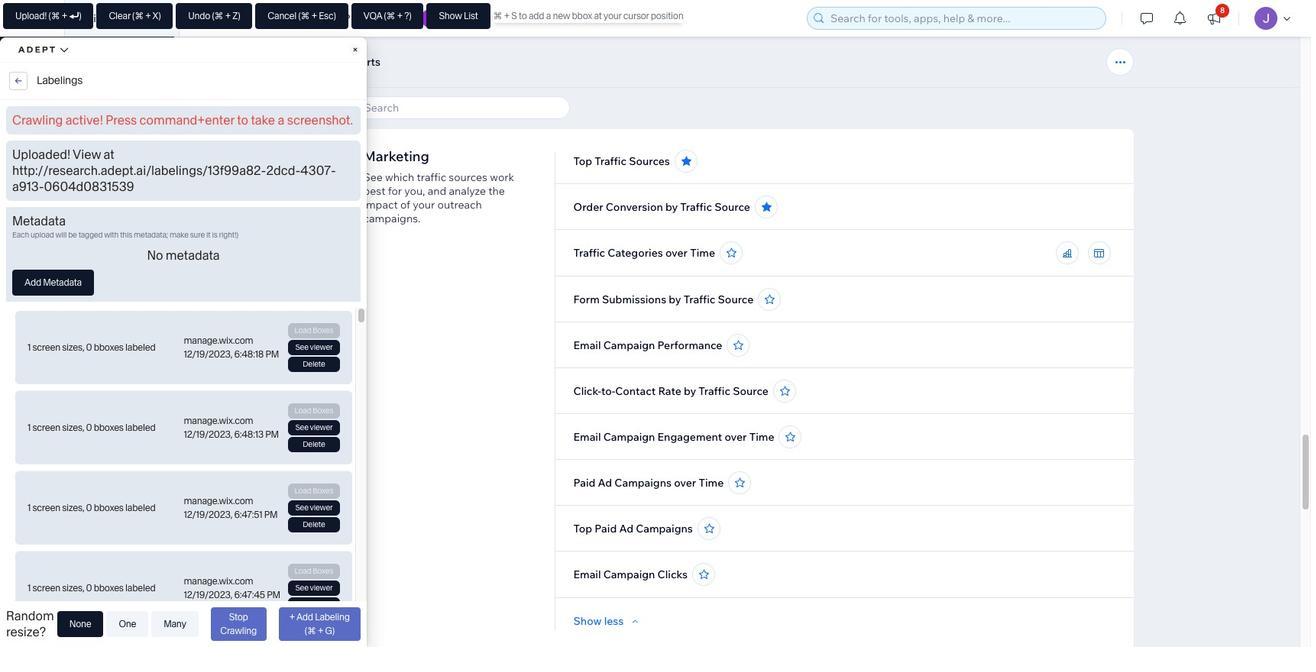 Task type: locate. For each thing, give the bounding box(es) containing it.
and right "you," at the top of page
[[428, 184, 446, 198]]

overview for sales overview
[[47, 327, 88, 339]]

1 horizontal spatial reports
[[340, 55, 381, 69]]

1 vertical spatial paid
[[595, 522, 617, 536]]

email campaign engagement over time
[[574, 430, 774, 444]]

help button
[[248, 0, 303, 37]]

email inside email updates link
[[21, 561, 45, 572]]

source
[[715, 200, 750, 214], [718, 293, 754, 306], [733, 384, 769, 398]]

email campaign clicks
[[574, 568, 688, 582]]

top for top traffic sources
[[574, 154, 592, 168]]

quick
[[63, 620, 92, 633]]

less
[[604, 614, 624, 628]]

your left services.
[[435, 83, 458, 97]]

0 vertical spatial your
[[76, 50, 99, 63]]

professional
[[344, 11, 405, 25]]

1 vertical spatial campaign
[[603, 430, 655, 444]]

campaigns
[[615, 476, 672, 490], [636, 522, 693, 536]]

traffic up real-
[[21, 275, 49, 287]]

campaign down submissions
[[603, 339, 655, 352]]

overview
[[51, 275, 92, 287], [47, 327, 88, 339], [67, 353, 109, 365], [62, 379, 103, 390]]

reports up learn
[[340, 55, 381, 69]]

categories
[[608, 246, 663, 260]]

your right the up
[[76, 50, 99, 63]]

2 top from the top
[[574, 522, 592, 536]]

3/8 completed
[[15, 98, 78, 109]]

email
[[574, 339, 601, 352], [574, 430, 601, 444], [21, 561, 45, 572], [574, 568, 601, 582]]

your inside 'bookings learn how clients are booking and attending your services.'
[[435, 83, 458, 97]]

time up form submissions by traffic source
[[690, 246, 715, 260]]

overview down marketing overview link
[[62, 379, 103, 390]]

traffic overview link
[[0, 268, 168, 294]]

insights
[[21, 431, 56, 442]]

2 vertical spatial time
[[699, 476, 724, 490]]

trading
[[112, 11, 150, 25]]

2 vertical spatial over
[[674, 476, 696, 490]]

top up order at left top
[[574, 154, 592, 168]]

overview for marketing overview
[[67, 353, 109, 365]]

site speed link
[[0, 476, 168, 502]]

paid up email campaign clicks at bottom
[[595, 522, 617, 536]]

1 vertical spatial reports
[[21, 405, 56, 416]]

email for email updates
[[21, 561, 45, 572]]

contact
[[615, 384, 656, 398]]

1 vertical spatial by
[[669, 293, 681, 306]]

reports inside button
[[340, 55, 381, 69]]

0 vertical spatial by
[[666, 200, 678, 214]]

marketing up which
[[363, 147, 429, 165]]

email for email campaign clicks
[[574, 568, 601, 582]]

alerts
[[21, 535, 47, 546]]

1 vertical spatial ad
[[619, 522, 633, 536]]

0 horizontal spatial ad
[[598, 476, 612, 490]]

uptime & security link
[[0, 502, 168, 528]]

0 vertical spatial ad
[[598, 476, 612, 490]]

campaigns up clicks
[[636, 522, 693, 536]]

campaigns up top paid ad campaigns
[[615, 476, 672, 490]]

conversion
[[606, 200, 663, 214]]

engagement
[[658, 430, 722, 444]]

speed
[[41, 483, 69, 494]]

over down engagement
[[674, 476, 696, 490]]

2 vertical spatial campaign
[[603, 568, 655, 582]]

your right of
[[413, 198, 435, 212]]

hire a professional
[[312, 11, 405, 25]]

reports inside sidebar element
[[21, 405, 56, 416]]

ad
[[598, 476, 612, 490], [619, 522, 633, 536]]

top paid ad campaigns
[[574, 522, 693, 536]]

2 campaign from the top
[[603, 430, 655, 444]]

access
[[95, 620, 130, 633]]

ad up email campaign clicks at bottom
[[619, 522, 633, 536]]

over right engagement
[[725, 430, 747, 444]]

time
[[690, 246, 715, 260], [749, 430, 774, 444], [699, 476, 724, 490]]

0 horizontal spatial reports
[[21, 405, 56, 416]]

paid
[[574, 476, 596, 490], [595, 522, 617, 536]]

time right engagement
[[749, 430, 774, 444]]

0 horizontal spatial marketing
[[21, 353, 65, 365]]

1 vertical spatial top
[[574, 522, 592, 536]]

a
[[336, 11, 341, 25]]

let's set up your mobile app
[[15, 50, 136, 79]]

campaign left clicks
[[603, 568, 655, 582]]

top
[[574, 154, 592, 168], [574, 522, 592, 536]]

over right "categories"
[[666, 246, 688, 260]]

email down alerts
[[21, 561, 45, 572]]

marketing inside marketing see which traffic sources work best for you, and analyze the impact of your outreach campaigns.
[[363, 147, 429, 165]]

and
[[363, 83, 382, 97], [428, 184, 446, 198]]

analyze
[[449, 184, 486, 198]]

rate
[[658, 384, 681, 398]]

email up 'click-'
[[574, 339, 601, 352]]

top for top paid ad campaigns
[[574, 522, 592, 536]]

0 vertical spatial and
[[363, 83, 382, 97]]

ad up top paid ad campaigns
[[598, 476, 612, 490]]

0 horizontal spatial and
[[363, 83, 382, 97]]

by right submissions
[[669, 293, 681, 306]]

marketing up behavior
[[21, 353, 65, 365]]

1 vertical spatial and
[[428, 184, 446, 198]]

email down 'click-'
[[574, 430, 601, 444]]

real-time
[[21, 301, 63, 313]]

1 vertical spatial over
[[725, 430, 747, 444]]

1 horizontal spatial marketing
[[363, 147, 429, 165]]

overview up time
[[51, 275, 92, 287]]

2 vertical spatial source
[[733, 384, 769, 398]]

time down engagement
[[699, 476, 724, 490]]

sources
[[449, 170, 488, 184]]

best
[[363, 184, 386, 198]]

top up email campaign clicks at bottom
[[574, 522, 592, 536]]

3 campaign from the top
[[603, 568, 655, 582]]

0 vertical spatial reports
[[340, 55, 381, 69]]

0 vertical spatial source
[[715, 200, 750, 214]]

over
[[666, 246, 688, 260], [725, 430, 747, 444], [674, 476, 696, 490]]

1 vertical spatial your
[[435, 83, 458, 97]]

app
[[15, 65, 35, 79]]

1 top from the top
[[574, 154, 592, 168]]

Search for tools, apps, help & more... field
[[826, 8, 1101, 29]]

submissions
[[602, 293, 666, 306]]

marketing
[[363, 147, 429, 165], [21, 353, 65, 365]]

reports for reports button
[[340, 55, 381, 69]]

overview up marketing overview
[[47, 327, 88, 339]]

1 vertical spatial time
[[749, 430, 774, 444]]

and down reports button
[[363, 83, 382, 97]]

2 vertical spatial your
[[413, 198, 435, 212]]

email for email campaign engagement over time
[[574, 430, 601, 444]]

alerts link
[[0, 528, 168, 554]]

reports up the insights
[[21, 405, 56, 416]]

and inside marketing see which traffic sources work best for you, and analyze the impact of your outreach campaigns.
[[428, 184, 446, 198]]

1 vertical spatial marketing
[[21, 353, 65, 365]]

0 vertical spatial marketing
[[363, 147, 429, 165]]

0 vertical spatial top
[[574, 154, 592, 168]]

0 vertical spatial campaigns
[[615, 476, 672, 490]]

behavior overview link
[[0, 372, 168, 398]]

new
[[127, 303, 147, 313]]

marketing inside sidebar element
[[21, 353, 65, 365]]

work
[[490, 170, 514, 184]]

marketing see which traffic sources work best for you, and analyze the impact of your outreach campaigns.
[[363, 147, 514, 225]]

1 horizontal spatial and
[[428, 184, 446, 198]]

show less button
[[574, 614, 642, 628]]

email up show
[[574, 568, 601, 582]]

email updates
[[21, 561, 84, 572]]

automations
[[15, 196, 80, 210]]

2 vertical spatial by
[[684, 384, 696, 398]]

traffic overview
[[21, 275, 92, 287]]

by right rate
[[684, 384, 696, 398]]

up
[[60, 50, 73, 63]]

insights link
[[0, 424, 168, 450]]

sidebar element
[[0, 37, 174, 647]]

traffic down order at left top
[[574, 246, 605, 260]]

updates
[[47, 561, 84, 572]]

paid up top paid ad campaigns
[[574, 476, 596, 490]]

click-to-contact rate by traffic source
[[574, 384, 769, 398]]

completed
[[32, 98, 78, 109]]

1 vertical spatial source
[[718, 293, 754, 306]]

overview down sales overview link
[[67, 353, 109, 365]]

1 campaign from the top
[[603, 339, 655, 352]]

automations link
[[0, 190, 168, 216]]

by right conversion
[[666, 200, 678, 214]]

0 vertical spatial campaign
[[603, 339, 655, 352]]

by
[[666, 200, 678, 214], [669, 293, 681, 306], [684, 384, 696, 398]]

campaign down contact
[[603, 430, 655, 444]]

campaign
[[603, 339, 655, 352], [603, 430, 655, 444], [603, 568, 655, 582]]

traffic
[[595, 154, 627, 168], [680, 200, 712, 214], [574, 246, 605, 260], [21, 275, 49, 287], [684, 293, 716, 306], [699, 384, 731, 398]]



Task type: vqa. For each thing, say whether or not it's contained in the screenshot.
the Contact
yes



Task type: describe. For each thing, give the bounding box(es) containing it.
and inside 'bookings learn how clients are booking and attending your services.'
[[363, 83, 382, 97]]

email campaign performance
[[574, 339, 722, 352]]

8 button
[[1197, 0, 1231, 37]]

for
[[388, 184, 402, 198]]

campaign for engagement
[[603, 430, 655, 444]]

email for email campaign performance
[[574, 339, 601, 352]]

site
[[21, 483, 39, 494]]

by for conversion
[[666, 200, 678, 214]]

explore
[[189, 11, 226, 25]]

sales overview link
[[0, 320, 168, 346]]

uptime & security
[[21, 509, 100, 520]]

marketing for marketing overview
[[21, 353, 65, 365]]

quick access button
[[45, 620, 130, 633]]

traffic left sources
[[595, 154, 627, 168]]

source for form submissions by traffic source
[[718, 293, 754, 306]]

services.
[[460, 83, 503, 97]]

sources
[[629, 154, 670, 168]]

benchmarks
[[21, 457, 75, 468]]

uptime
[[21, 509, 53, 520]]

traffic up performance on the bottom of the page
[[684, 293, 716, 306]]

performance
[[658, 339, 722, 352]]

your inside let's set up your mobile app
[[76, 50, 99, 63]]

how
[[394, 70, 415, 83]]

set
[[42, 50, 58, 63]]

bookings
[[363, 47, 424, 64]]

traffic
[[417, 170, 446, 184]]

campaign for performance
[[603, 339, 655, 352]]

3/8
[[15, 98, 30, 109]]

click-
[[574, 384, 601, 398]]

security
[[63, 509, 100, 520]]

behavior
[[21, 379, 60, 390]]

see
[[363, 170, 383, 184]]

you,
[[404, 184, 425, 198]]

clients
[[417, 70, 450, 83]]

to-
[[601, 384, 615, 398]]

0 vertical spatial over
[[666, 246, 688, 260]]

fusion
[[76, 11, 109, 25]]

real-
[[21, 301, 43, 313]]

of
[[400, 198, 410, 212]]

campaign for clicks
[[603, 568, 655, 582]]

traffic inside sidebar element
[[21, 275, 49, 287]]

form submissions by traffic source
[[574, 293, 754, 306]]

top traffic sources
[[574, 154, 670, 168]]

reports button
[[333, 50, 388, 73]]

0 vertical spatial paid
[[574, 476, 596, 490]]

your inside marketing see which traffic sources work best for you, and analyze the impact of your outreach campaigns.
[[413, 198, 435, 212]]

sales overview
[[21, 327, 88, 339]]

impact
[[363, 198, 398, 212]]

benchmarks link
[[0, 450, 168, 476]]

attending
[[385, 83, 433, 97]]

traffic categories over time
[[574, 246, 715, 260]]

are
[[453, 70, 468, 83]]

traffic right conversion
[[680, 200, 712, 214]]

show less
[[574, 614, 624, 628]]

reports for reports link
[[21, 405, 56, 416]]

site speed
[[21, 483, 69, 494]]

0 vertical spatial time
[[690, 246, 715, 260]]

1 horizontal spatial ad
[[619, 522, 633, 536]]

time
[[43, 301, 63, 313]]

upgrade
[[430, 12, 468, 24]]

quick access
[[63, 620, 130, 633]]

by for submissions
[[669, 293, 681, 306]]

Search field
[[360, 97, 564, 118]]

mobile
[[101, 50, 136, 63]]

overview for behavior overview
[[62, 379, 103, 390]]

outreach
[[437, 198, 482, 212]]

marketing overview
[[21, 353, 109, 365]]

form
[[574, 293, 600, 306]]

overview for traffic overview
[[51, 275, 92, 287]]

traffic right rate
[[699, 384, 731, 398]]

learn
[[363, 70, 392, 83]]

behavior overview
[[21, 379, 103, 390]]

hire a professional link
[[303, 0, 414, 37]]

the
[[488, 184, 505, 198]]

reports link
[[0, 398, 168, 424]]

show
[[574, 614, 602, 628]]

hire
[[312, 11, 333, 25]]

time for paid ad campaigns over time
[[699, 476, 724, 490]]

source for order conversion by traffic source
[[715, 200, 750, 214]]

let's
[[15, 50, 39, 63]]

over for engagement
[[725, 430, 747, 444]]

paid ad campaigns over time
[[574, 476, 724, 490]]

1 vertical spatial campaigns
[[636, 522, 693, 536]]

sales
[[21, 327, 45, 339]]

&
[[55, 509, 61, 520]]

over for campaigns
[[674, 476, 696, 490]]

email updates link
[[0, 554, 168, 580]]

clicks
[[658, 568, 688, 582]]

upgrade button
[[421, 9, 477, 28]]

marketing for marketing see which traffic sources work best for you, and analyze the impact of your outreach campaigns.
[[363, 147, 429, 165]]

bookings learn how clients are booking and attending your services.
[[363, 47, 512, 97]]

order
[[574, 200, 603, 214]]

8
[[1220, 5, 1225, 15]]

time for email campaign engagement over time
[[749, 430, 774, 444]]

fusion trading
[[76, 11, 150, 25]]

booking
[[471, 70, 512, 83]]

campaigns.
[[363, 212, 421, 225]]



